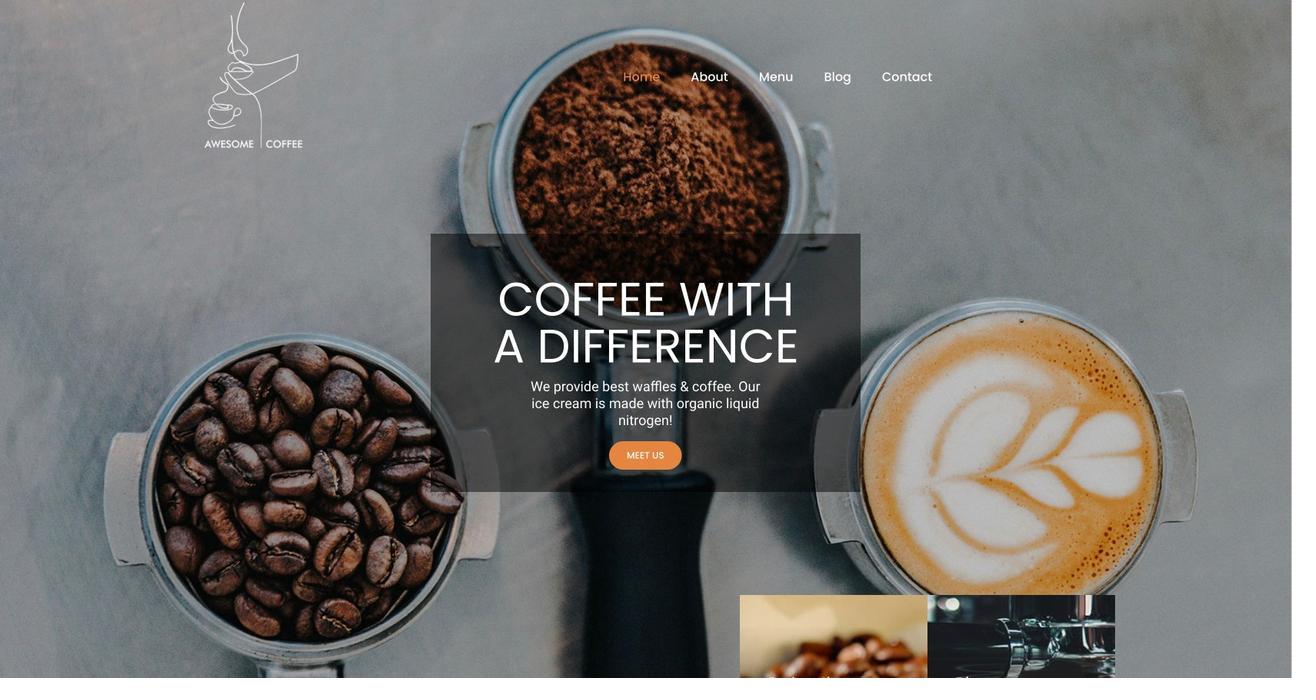 Task type: vqa. For each thing, say whether or not it's contained in the screenshot.
leftmost user icon
no



Task type: locate. For each thing, give the bounding box(es) containing it.
png logo image
[[202, 0, 306, 154]]



